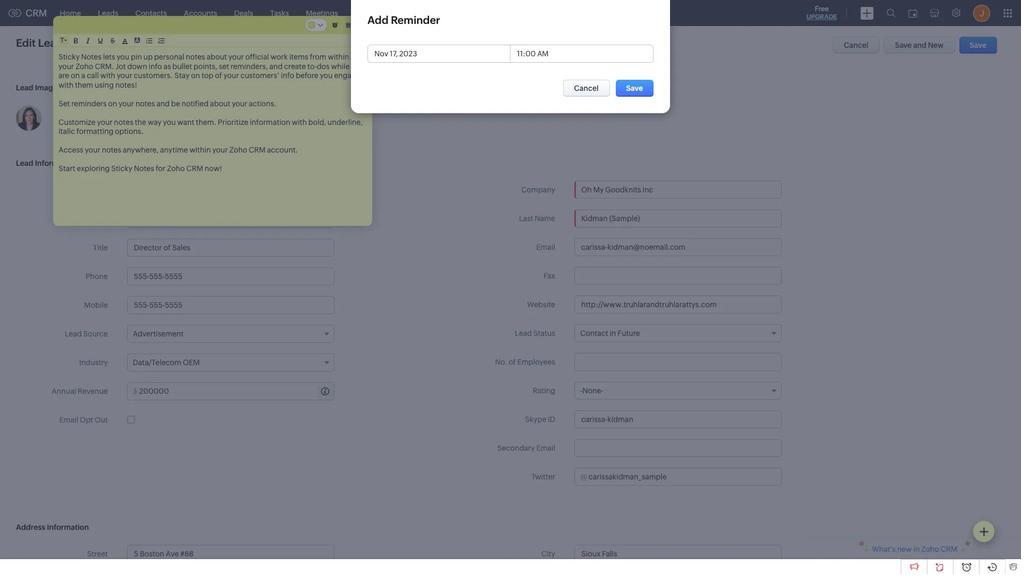 Task type: locate. For each thing, give the bounding box(es) containing it.
lead left source
[[65, 330, 82, 338]]

image
[[35, 83, 57, 92]]

notes down page
[[81, 53, 101, 61]]

1 vertical spatial zoho
[[229, 146, 247, 154]]

search image
[[887, 9, 896, 18]]

2 vertical spatial and
[[156, 99, 170, 108]]

1 horizontal spatial cancel button
[[833, 37, 880, 54]]

you down dos
[[320, 71, 333, 80]]

lead left image
[[16, 83, 33, 92]]

crm left 'now!'
[[186, 164, 203, 173]]

about for notified
[[210, 99, 230, 108]]

customers'
[[240, 71, 279, 80]]

0 horizontal spatial cancel button
[[563, 80, 610, 97]]

zoho
[[75, 62, 93, 70], [229, 146, 247, 154], [167, 164, 185, 173]]

zoho right for
[[167, 164, 185, 173]]

using
[[95, 81, 114, 89]]

0 vertical spatial and
[[913, 41, 927, 49]]

them
[[75, 81, 93, 89]]

information
[[250, 118, 290, 126]]

bold,
[[308, 118, 326, 126]]

lead left status at the bottom
[[515, 329, 532, 338]]

information
[[35, 159, 77, 168], [47, 523, 89, 532]]

your up exploring
[[85, 146, 100, 154]]

save button
[[959, 37, 997, 54], [616, 80, 654, 97]]

1 horizontal spatial name
[[535, 214, 555, 223]]

your up formatting
[[97, 118, 112, 126]]

opt
[[80, 416, 93, 424]]

within
[[328, 53, 349, 61], [189, 146, 211, 154]]

of right no.
[[509, 358, 516, 366]]

1 horizontal spatial info
[[281, 71, 294, 80]]

0 vertical spatial of
[[215, 71, 222, 80]]

italic
[[58, 127, 75, 136]]

0 horizontal spatial crm
[[26, 7, 47, 19]]

zoho down prioritize
[[229, 146, 247, 154]]

1 vertical spatial and
[[269, 62, 283, 70]]

edit
[[16, 37, 36, 49], [68, 39, 81, 47]]

lead source
[[65, 330, 108, 338]]

0 vertical spatial information
[[35, 159, 77, 168]]

info up the customers. on the top
[[149, 62, 162, 70]]

anywhere,
[[123, 146, 159, 154]]

0 vertical spatial notes
[[81, 53, 101, 61]]

call
[[87, 71, 99, 80]]

tasks link
[[262, 0, 297, 26]]

None text field
[[178, 211, 334, 228], [574, 238, 782, 256], [127, 239, 334, 257], [127, 267, 334, 286], [127, 296, 334, 314], [574, 353, 782, 371], [127, 545, 334, 563], [574, 545, 782, 563], [178, 211, 334, 228], [574, 238, 782, 256], [127, 239, 334, 257], [127, 267, 334, 286], [127, 296, 334, 314], [574, 353, 782, 371], [127, 545, 334, 563], [574, 545, 782, 563]]

0 horizontal spatial info
[[149, 62, 162, 70]]

create menu image
[[860, 7, 874, 19]]

your
[[228, 53, 244, 61], [58, 62, 74, 70], [117, 71, 132, 80], [224, 71, 239, 80], [119, 99, 134, 108], [232, 99, 247, 108], [97, 118, 112, 126], [85, 146, 100, 154], [212, 146, 228, 154]]

0 vertical spatial sticky
[[58, 53, 80, 61]]

edit page layout link
[[68, 39, 125, 47]]

0 horizontal spatial save
[[626, 84, 643, 93]]

save and new button
[[884, 37, 955, 54]]

1 vertical spatial crm
[[249, 146, 266, 154]]

with down are
[[58, 81, 74, 89]]

about for notes
[[207, 53, 227, 61]]

0 horizontal spatial save button
[[616, 80, 654, 97]]

lead left owner
[[66, 186, 83, 194]]

notes up points,
[[186, 53, 205, 61]]

0 horizontal spatial and
[[156, 99, 170, 108]]

2 horizontal spatial save
[[970, 41, 986, 49]]

customize your notes the way you want them. prioritize information with bold, underline, italic formatting options.
[[58, 118, 364, 136]]

create
[[284, 62, 306, 70]]

leads link
[[89, 0, 127, 26]]

1 horizontal spatial and
[[269, 62, 283, 70]]

on down using
[[108, 99, 117, 108]]

1 vertical spatial sticky
[[111, 164, 132, 173]]

you up engage on the left top of the page
[[351, 62, 364, 70]]

1 vertical spatial information
[[47, 523, 89, 532]]

0 vertical spatial info
[[149, 62, 162, 70]]

search element
[[880, 0, 902, 26]]

your up are
[[58, 62, 74, 70]]

actions.
[[249, 99, 277, 108]]

your up set
[[228, 53, 244, 61]]

1 horizontal spatial crm
[[186, 164, 203, 173]]

name right first
[[87, 215, 108, 223]]

about up prioritize
[[210, 99, 230, 108]]

email up twitter on the bottom of page
[[536, 444, 555, 453]]

with inside customize your notes the way you want them. prioritize information with bold, underline, italic formatting options.
[[292, 118, 307, 126]]

engage
[[334, 71, 360, 80]]

for
[[156, 164, 165, 173]]

2 vertical spatial crm
[[186, 164, 203, 173]]

and left new
[[913, 41, 927, 49]]

as
[[163, 62, 171, 70]]

home link
[[51, 0, 89, 26]]

deals
[[234, 9, 253, 17]]

your inside customize your notes the way you want them. prioritize information with bold, underline, italic formatting options.
[[97, 118, 112, 126]]

0 vertical spatial save button
[[959, 37, 997, 54]]

them.
[[196, 118, 216, 126]]

2 vertical spatial with
[[292, 118, 307, 126]]

page
[[83, 39, 100, 47]]

to-
[[307, 62, 317, 70]]

1 horizontal spatial cancel
[[844, 41, 868, 49]]

email
[[536, 243, 555, 252], [59, 416, 78, 424], [536, 444, 555, 453]]

cancel
[[844, 41, 868, 49], [574, 84, 599, 93]]

0 horizontal spatial notes
[[81, 53, 101, 61]]

meetings
[[306, 9, 338, 17]]

work
[[271, 53, 288, 61]]

lead for lead information
[[16, 159, 33, 168]]

image image
[[16, 105, 41, 131]]

within inside sticky notes lets you pin up personal notes about your official work items from within your zoho crm. jot down info as bullet points, set reminders, and create to-dos while you are on a call with your customers. stay on top of your customers' info before you engage with them using notes!
[[328, 53, 349, 61]]

0 vertical spatial about
[[207, 53, 227, 61]]

fax
[[544, 272, 555, 280]]

0 vertical spatial zoho
[[75, 62, 93, 70]]

status
[[533, 329, 555, 338]]

your down notes!
[[119, 99, 134, 108]]

0 horizontal spatial zoho
[[75, 62, 93, 70]]

edit left page
[[68, 39, 81, 47]]

profile element
[[967, 0, 997, 26]]

2 horizontal spatial with
[[292, 118, 307, 126]]

you right way
[[163, 118, 176, 126]]

lead for lead owner
[[66, 186, 83, 194]]

create new sticky note image
[[979, 527, 989, 537]]

1 vertical spatial about
[[210, 99, 230, 108]]

prioritize
[[218, 118, 248, 126]]

0 horizontal spatial with
[[58, 81, 74, 89]]

start
[[58, 164, 75, 173]]

1 vertical spatial within
[[189, 146, 211, 154]]

1 horizontal spatial save button
[[959, 37, 997, 54]]

notes down formatting
[[102, 146, 121, 154]]

crm left account.
[[249, 146, 266, 154]]

reports
[[389, 9, 416, 17]]

0 vertical spatial with
[[100, 71, 115, 80]]

information for address information
[[47, 523, 89, 532]]

with down crm.
[[100, 71, 115, 80]]

lead for lead source
[[65, 330, 82, 338]]

on
[[71, 71, 80, 80], [191, 71, 200, 80], [108, 99, 117, 108]]

name
[[535, 214, 555, 223], [87, 215, 108, 223]]

edit down crm link
[[16, 37, 36, 49]]

1 horizontal spatial within
[[328, 53, 349, 61]]

0 vertical spatial within
[[328, 53, 349, 61]]

within up while
[[328, 53, 349, 61]]

points,
[[194, 62, 217, 70]]

on left top
[[191, 71, 200, 80]]

sticky down anywhere,
[[111, 164, 132, 173]]

notes left for
[[134, 164, 154, 173]]

save for right save button
[[970, 41, 986, 49]]

name right last
[[535, 214, 555, 223]]

0 horizontal spatial within
[[189, 146, 211, 154]]

2 horizontal spatial on
[[191, 71, 200, 80]]

zoho up a
[[75, 62, 93, 70]]

notes inside sticky notes lets you pin up personal notes about your official work items from within your zoho crm. jot down info as bullet points, set reminders, and create to-dos while you are on a call with your customers. stay on top of your customers' info before you engage with them using notes!
[[81, 53, 101, 61]]

your up 'now!'
[[212, 146, 228, 154]]

lets
[[103, 53, 115, 61]]

out
[[95, 416, 108, 424]]

information right address
[[47, 523, 89, 532]]

0 vertical spatial crm
[[26, 7, 47, 19]]

0 horizontal spatial name
[[87, 215, 108, 223]]

None text field
[[511, 45, 653, 62], [574, 210, 782, 228], [574, 267, 782, 285], [574, 296, 782, 314], [139, 383, 334, 400], [574, 411, 782, 429], [574, 439, 782, 457], [589, 469, 781, 486], [511, 45, 653, 62], [574, 210, 782, 228], [574, 267, 782, 285], [574, 296, 782, 314], [139, 383, 334, 400], [574, 411, 782, 429], [574, 439, 782, 457], [589, 469, 781, 486]]

0 horizontal spatial of
[[215, 71, 222, 80]]

1 horizontal spatial of
[[509, 358, 516, 366]]

meetings link
[[297, 0, 347, 26]]

0 horizontal spatial sticky
[[58, 53, 80, 61]]

notes
[[81, 53, 101, 61], [134, 164, 154, 173]]

and down the work
[[269, 62, 283, 70]]

underline,
[[327, 118, 363, 126]]

employees
[[517, 358, 555, 366]]

information down access
[[35, 159, 77, 168]]

before
[[296, 71, 318, 80]]

about up set
[[207, 53, 227, 61]]

you inside customize your notes the way you want them. prioritize information with bold, underline, italic formatting options.
[[163, 118, 176, 126]]

email left 'opt'
[[59, 416, 78, 424]]

your up notes!
[[117, 71, 132, 80]]

cancel button
[[833, 37, 880, 54], [563, 80, 610, 97]]

2 vertical spatial zoho
[[167, 164, 185, 173]]

1 vertical spatial cancel
[[574, 84, 599, 93]]

about inside sticky notes lets you pin up personal notes about your official work items from within your zoho crm. jot down info as bullet points, set reminders, and create to-dos while you are on a call with your customers. stay on top of your customers' info before you engage with them using notes!
[[207, 53, 227, 61]]

info down create at the left
[[281, 71, 294, 80]]

calls link
[[347, 0, 380, 26]]

of down set
[[215, 71, 222, 80]]

crm left home
[[26, 7, 47, 19]]

title
[[93, 244, 108, 252]]

reports link
[[380, 0, 425, 26]]

lead left start
[[16, 159, 33, 168]]

notes up "options."
[[114, 118, 133, 126]]

email up fax
[[536, 243, 555, 252]]

start exploring sticky notes for zoho crm now!
[[58, 164, 222, 173]]

campaigns link
[[425, 0, 481, 26]]

be
[[171, 99, 180, 108]]

street
[[87, 550, 108, 558]]

on left a
[[71, 71, 80, 80]]

with left bold,
[[292, 118, 307, 126]]

lead status
[[515, 329, 555, 338]]

are
[[58, 71, 69, 80]]

1 horizontal spatial notes
[[134, 164, 154, 173]]

1 vertical spatial email
[[59, 416, 78, 424]]

sticky down "edit lead edit page layout"
[[58, 53, 80, 61]]

secondary
[[497, 444, 535, 453]]

1 horizontal spatial sticky
[[111, 164, 132, 173]]

id
[[548, 415, 555, 424]]

within up 'now!'
[[189, 146, 211, 154]]

your down set
[[224, 71, 239, 80]]

calendar image
[[908, 9, 917, 17]]

email opt out
[[59, 416, 108, 424]]

the
[[135, 118, 146, 126]]

0 vertical spatial email
[[536, 243, 555, 252]]

accounts link
[[175, 0, 226, 26]]

first
[[71, 215, 86, 223]]

email for email
[[536, 243, 555, 252]]

crm
[[26, 7, 47, 19], [249, 146, 266, 154], [186, 164, 203, 173]]

anytime
[[160, 146, 188, 154]]

and
[[913, 41, 927, 49], [269, 62, 283, 70], [156, 99, 170, 108]]

1 horizontal spatial edit
[[68, 39, 81, 47]]

and inside save and new button
[[913, 41, 927, 49]]

2 horizontal spatial and
[[913, 41, 927, 49]]

and inside sticky notes lets you pin up personal notes about your official work items from within your zoho crm. jot down info as bullet points, set reminders, and create to-dos while you are on a call with your customers. stay on top of your customers' info before you engage with them using notes!
[[269, 62, 283, 70]]

skype
[[525, 415, 546, 424]]

and left be
[[156, 99, 170, 108]]



Task type: vqa. For each thing, say whether or not it's contained in the screenshot.
the left Contact Name
no



Task type: describe. For each thing, give the bounding box(es) containing it.
no. of employees
[[495, 358, 555, 366]]

rating
[[533, 387, 555, 395]]

sticky notes lets you pin up personal notes about your official work items from within your zoho crm. jot down info as bullet points, set reminders, and create to-dos while you are on a call with your customers. stay on top of your customers' info before you engage with them using notes!
[[58, 53, 365, 89]]

campaigns
[[433, 9, 473, 17]]

crm link
[[9, 7, 47, 19]]

0 horizontal spatial cancel
[[574, 84, 599, 93]]

annual revenue
[[52, 387, 108, 396]]

information for lead information
[[35, 159, 77, 168]]

home
[[60, 9, 81, 17]]

2 horizontal spatial crm
[[249, 146, 266, 154]]

no.
[[495, 358, 507, 366]]

2 horizontal spatial zoho
[[229, 146, 247, 154]]

reminders,
[[231, 62, 268, 70]]

official
[[245, 53, 269, 61]]

top
[[202, 71, 213, 80]]

1 vertical spatial with
[[58, 81, 74, 89]]

revenue
[[78, 387, 108, 396]]

free
[[815, 5, 829, 13]]

city
[[541, 550, 555, 558]]

0 horizontal spatial edit
[[16, 37, 36, 49]]

skype id
[[525, 415, 555, 424]]

address information
[[16, 523, 89, 532]]

bullet
[[172, 62, 192, 70]]

1 vertical spatial notes
[[134, 164, 154, 173]]

reminders
[[71, 99, 107, 108]]

create menu element
[[854, 0, 880, 26]]

phone
[[86, 272, 108, 281]]

secondary email
[[497, 444, 555, 453]]

1 horizontal spatial zoho
[[167, 164, 185, 173]]

address
[[16, 523, 45, 532]]

lead information
[[16, 159, 77, 168]]

mobile
[[84, 301, 108, 310]]

edit inside "edit lead edit page layout"
[[68, 39, 81, 47]]

2 vertical spatial email
[[536, 444, 555, 453]]

of inside sticky notes lets you pin up personal notes about your official work items from within your zoho crm. jot down info as bullet points, set reminders, and create to-dos while you are on a call with your customers. stay on top of your customers' info before you engage with them using notes!
[[215, 71, 222, 80]]

0 vertical spatial cancel button
[[833, 37, 880, 54]]

access
[[58, 146, 83, 154]]

set
[[58, 99, 70, 108]]

1 horizontal spatial on
[[108, 99, 117, 108]]

0 horizontal spatial on
[[71, 71, 80, 80]]

notes up the
[[136, 99, 155, 108]]

set reminders on your notes and be notified about your actions.
[[58, 99, 277, 108]]

lead owner
[[66, 186, 108, 194]]

account.
[[267, 146, 298, 154]]

dos
[[317, 62, 330, 70]]

layout
[[102, 39, 125, 47]]

pin
[[131, 53, 142, 61]]

name for last name
[[535, 214, 555, 223]]

1 vertical spatial info
[[281, 71, 294, 80]]

name for first name
[[87, 215, 108, 223]]

exploring
[[77, 164, 110, 173]]

source
[[83, 330, 108, 338]]

from
[[310, 53, 326, 61]]

1 horizontal spatial with
[[100, 71, 115, 80]]

edit lead edit page layout
[[16, 37, 125, 49]]

save and new
[[895, 41, 944, 49]]

customize
[[58, 118, 96, 126]]

website
[[527, 300, 555, 309]]

last
[[519, 214, 533, 223]]

contacts link
[[127, 0, 175, 26]]

delete image
[[343, 18, 354, 32]]

reminder image
[[330, 18, 341, 32]]

calls
[[355, 9, 372, 17]]

zoho inside sticky notes lets you pin up personal notes about your official work items from within your zoho crm. jot down info as bullet points, set reminders, and create to-dos while you are on a call with your customers. stay on top of your customers' info before you engage with them using notes!
[[75, 62, 93, 70]]

notified
[[182, 99, 208, 108]]

lead for lead image
[[16, 83, 33, 92]]

leads
[[98, 9, 118, 17]]

notes inside sticky notes lets you pin up personal notes about your official work items from within your zoho crm. jot down info as bullet points, set reminders, and create to-dos while you are on a call with your customers. stay on top of your customers' info before you engage with them using notes!
[[186, 53, 205, 61]]

formatting
[[77, 127, 113, 136]]

first name
[[71, 215, 108, 223]]

notes inside customize your notes the way you want them. prioritize information with bold, underline, italic formatting options.
[[114, 118, 133, 126]]

you up jot
[[117, 53, 129, 61]]

options.
[[115, 127, 144, 136]]

stay
[[174, 71, 189, 80]]

1 vertical spatial save button
[[616, 80, 654, 97]]

profile image
[[973, 5, 990, 22]]

items
[[289, 53, 308, 61]]

lead up are
[[38, 37, 63, 49]]

MMM D, YYYY text field
[[368, 45, 511, 62]]

down
[[127, 62, 147, 70]]

1 horizontal spatial save
[[895, 41, 912, 49]]

jot
[[116, 62, 126, 70]]

lead image
[[16, 83, 57, 92]]

industry
[[79, 358, 108, 367]]

reminder
[[391, 14, 440, 26]]

save for bottommost save button
[[626, 84, 643, 93]]

annual
[[52, 387, 76, 396]]

add reminder
[[367, 14, 440, 26]]

access your notes anywhere, anytime within your zoho crm account.
[[58, 146, 298, 154]]

contacts
[[135, 9, 167, 17]]

email for email opt out
[[59, 416, 78, 424]]

minimize image
[[356, 18, 367, 32]]

notes!
[[115, 81, 137, 89]]

twitter
[[532, 473, 555, 481]]

lead for lead status
[[515, 329, 532, 338]]

set
[[219, 62, 229, 70]]

last name
[[519, 214, 555, 223]]

while
[[331, 62, 350, 70]]

upgrade
[[807, 13, 837, 21]]

owner
[[84, 186, 108, 194]]

0 vertical spatial cancel
[[844, 41, 868, 49]]

1 vertical spatial of
[[509, 358, 516, 366]]

crm.
[[95, 62, 114, 70]]

now!
[[205, 164, 222, 173]]

1 vertical spatial cancel button
[[563, 80, 610, 97]]

deals link
[[226, 0, 262, 26]]

your up prioritize
[[232, 99, 247, 108]]

personal
[[154, 53, 184, 61]]

sticky inside sticky notes lets you pin up personal notes about your official work items from within your zoho crm. jot down info as bullet points, set reminders, and create to-dos while you are on a call with your customers. stay on top of your customers' info before you engage with them using notes!
[[58, 53, 80, 61]]



